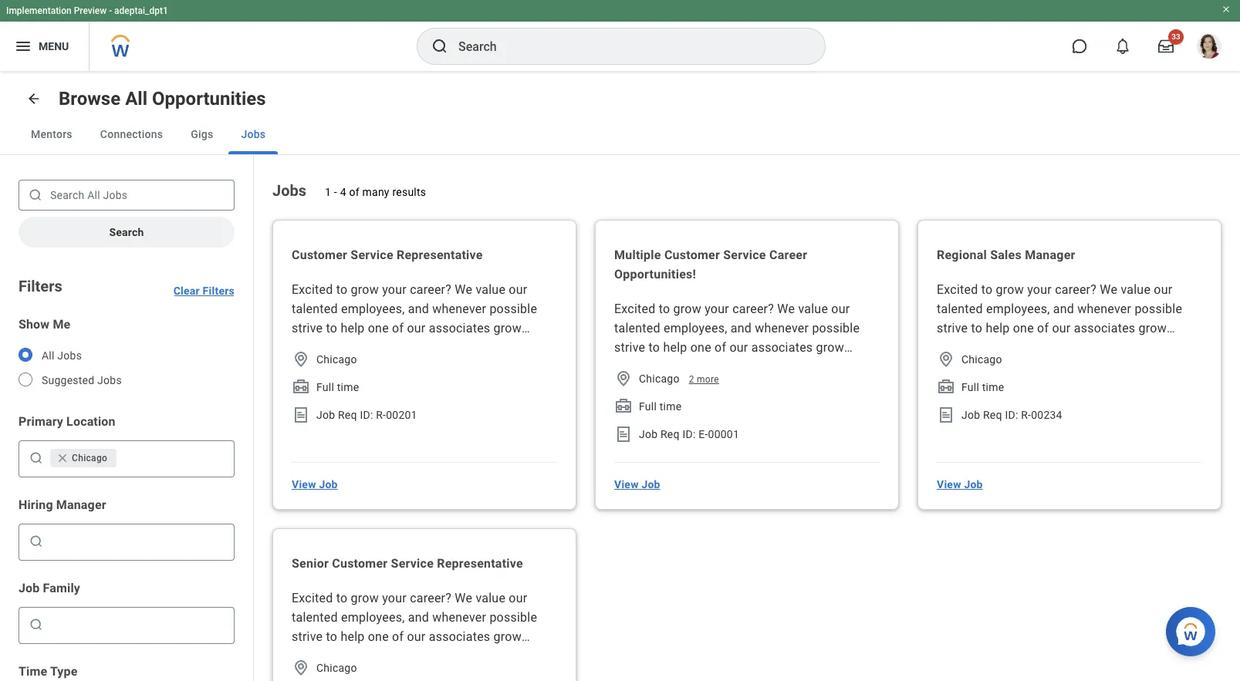 Task type: locate. For each thing, give the bounding box(es) containing it.
- inside menu banner
[[109, 5, 112, 16]]

0 horizontal spatial jobrequisitionid image
[[614, 425, 633, 444]]

0 vertical spatial search image
[[431, 37, 449, 56]]

chicago for regional
[[962, 353, 1002, 366]]

opportunities
[[152, 88, 266, 110]]

jobrequisitionid element left job req id : r-00201
[[292, 406, 310, 424]]

0 horizontal spatial filters
[[19, 277, 62, 296]]

3 view job from the left
[[937, 478, 983, 491]]

req
[[338, 409, 357, 421], [983, 409, 1002, 421], [661, 428, 680, 441]]

jobs right gigs 'button' at the top left of page
[[241, 128, 266, 140]]

time type image for multiple customer service career opportunities!
[[614, 397, 633, 416]]

time type element for multiple customer service career opportunities!
[[614, 397, 633, 416]]

jobs
[[241, 128, 266, 140], [272, 181, 306, 200], [57, 350, 82, 362], [97, 374, 122, 387]]

2 horizontal spatial full time
[[962, 381, 1004, 394]]

1 horizontal spatial full
[[639, 401, 657, 413]]

sales
[[990, 248, 1022, 262]]

1 horizontal spatial r-
[[1021, 409, 1031, 421]]

00234
[[1031, 409, 1062, 421]]

browse all opportunities
[[59, 88, 266, 110]]

1 r- from the left
[[376, 409, 386, 421]]

more
[[697, 374, 719, 385]]

all up "connections"
[[125, 88, 147, 110]]

filters inside button
[[203, 285, 235, 297]]

4
[[340, 186, 346, 198]]

manager right 'sales'
[[1025, 248, 1075, 262]]

0 horizontal spatial :
[[370, 409, 373, 421]]

full for customer service representative
[[316, 381, 334, 394]]

2 horizontal spatial time type image
[[937, 378, 955, 397]]

0 horizontal spatial full time
[[316, 381, 359, 394]]

all down show me on the top left
[[42, 350, 55, 362]]

0 horizontal spatial time type element
[[292, 378, 310, 397]]

1 horizontal spatial view
[[614, 478, 639, 491]]

search image
[[28, 188, 43, 203], [29, 617, 44, 633]]

3 view from the left
[[937, 478, 961, 491]]

: for customer
[[693, 428, 696, 441]]

1 horizontal spatial all
[[125, 88, 147, 110]]

full up job req id : r-00234
[[962, 381, 979, 394]]

1 horizontal spatial time type element
[[614, 397, 633, 416]]

- right preview
[[109, 5, 112, 16]]

time type image for regional sales manager
[[937, 378, 955, 397]]

0 horizontal spatial view job
[[292, 478, 338, 491]]

full time
[[316, 381, 359, 394], [962, 381, 1004, 394], [639, 401, 682, 413]]

1 horizontal spatial req
[[661, 428, 680, 441]]

1 horizontal spatial manager
[[1025, 248, 1075, 262]]

2 view job from the left
[[614, 478, 660, 491]]

req for customer
[[661, 428, 680, 441]]

1 horizontal spatial view job button
[[608, 469, 667, 500]]

multiple
[[614, 248, 661, 262]]

None field
[[120, 451, 228, 466], [47, 529, 228, 554], [47, 534, 228, 549], [47, 613, 228, 637], [47, 617, 228, 633], [120, 451, 228, 466], [47, 529, 228, 554], [47, 534, 228, 549], [47, 613, 228, 637], [47, 617, 228, 633]]

full up job req id : e-00001
[[639, 401, 657, 413]]

clear
[[173, 285, 200, 297]]

view job button
[[286, 469, 344, 500], [608, 469, 667, 500], [931, 469, 989, 500]]

jobrequisitionid element
[[292, 406, 310, 424], [937, 406, 955, 424], [614, 425, 633, 444]]

: left "00201"
[[370, 409, 373, 421]]

- right the 1
[[334, 186, 337, 198]]

suggested jobs
[[42, 374, 122, 387]]

1 horizontal spatial time type image
[[614, 397, 633, 416]]

arrow left image
[[26, 91, 42, 106]]

2 r- from the left
[[1021, 409, 1031, 421]]

1 vertical spatial location image
[[614, 370, 633, 388]]

remove image
[[56, 452, 72, 465], [56, 452, 69, 465]]

1 vertical spatial all
[[42, 350, 55, 362]]

1 horizontal spatial jobrequisitionid image
[[937, 406, 955, 424]]

req right jobrequisitionid image
[[338, 409, 357, 421]]

manager
[[1025, 248, 1075, 262], [56, 498, 106, 512]]

0 horizontal spatial full
[[316, 381, 334, 394]]

view for customer service representative
[[292, 478, 316, 491]]

e-
[[699, 428, 708, 441]]

1 horizontal spatial full time
[[639, 401, 682, 413]]

time up job req id : e-00001
[[660, 401, 682, 413]]

primary
[[19, 414, 63, 429]]

2 more
[[689, 374, 719, 385]]

tab list
[[0, 114, 1240, 155]]

service
[[351, 248, 393, 262], [723, 248, 766, 262], [391, 556, 434, 571]]

all
[[125, 88, 147, 110], [42, 350, 55, 362]]

customer
[[292, 248, 347, 262], [664, 248, 720, 262], [332, 556, 388, 571]]

0 horizontal spatial view job button
[[286, 469, 344, 500]]

1 vertical spatial jobrequisitionid image
[[614, 425, 633, 444]]

r-
[[376, 409, 386, 421], [1021, 409, 1031, 421]]

2 horizontal spatial view job button
[[931, 469, 989, 500]]

0 horizontal spatial r-
[[376, 409, 386, 421]]

search image down job family
[[29, 617, 44, 633]]

0 vertical spatial representative
[[397, 248, 483, 262]]

jobs button
[[229, 114, 278, 154]]

chicago for senior
[[316, 662, 357, 674]]

view job
[[292, 478, 338, 491], [614, 478, 660, 491], [937, 478, 983, 491]]

chicago
[[316, 353, 357, 366], [962, 353, 1002, 366], [639, 373, 680, 385], [72, 453, 107, 464], [316, 662, 357, 674]]

1 horizontal spatial id
[[682, 428, 693, 441]]

full up job req id : r-00201
[[316, 381, 334, 394]]

view job button for multiple customer service career opportunities!
[[608, 469, 667, 500]]

2 horizontal spatial :
[[1015, 409, 1018, 421]]

: left e- on the right of the page
[[693, 428, 696, 441]]

customer down the 1
[[292, 248, 347, 262]]

req for sales
[[983, 409, 1002, 421]]

chicago for customer
[[316, 353, 357, 366]]

view for regional sales manager
[[937, 478, 961, 491]]

chicago for multiple
[[639, 373, 680, 385]]

location image for senior customer service representative
[[292, 659, 310, 678]]

0 horizontal spatial time
[[337, 381, 359, 394]]

time type image for customer service representative
[[292, 378, 310, 397]]

inbox large image
[[1158, 39, 1174, 54]]

view job button for customer service representative
[[286, 469, 344, 500]]

job
[[316, 409, 335, 421], [962, 409, 980, 421], [639, 428, 658, 441], [319, 478, 338, 491], [642, 478, 660, 491], [964, 478, 983, 491], [19, 581, 40, 596]]

id left e- on the right of the page
[[682, 428, 693, 441]]

:
[[370, 409, 373, 421], [1015, 409, 1018, 421], [693, 428, 696, 441]]

2 more button
[[689, 373, 719, 386]]

1 vertical spatial manager
[[56, 498, 106, 512]]

time
[[337, 381, 359, 394], [982, 381, 1004, 394], [660, 401, 682, 413]]

gigs button
[[178, 114, 226, 154]]

browse
[[59, 88, 121, 110]]

1 horizontal spatial -
[[334, 186, 337, 198]]

full time up job req id : r-00234
[[962, 381, 1004, 394]]

filters right clear
[[203, 285, 235, 297]]

0 vertical spatial jobrequisitionid image
[[937, 406, 955, 424]]

req left e- on the right of the page
[[661, 428, 680, 441]]

1 horizontal spatial filters
[[203, 285, 235, 297]]

location
[[66, 414, 115, 429]]

1 vertical spatial -
[[334, 186, 337, 198]]

career
[[769, 248, 807, 262]]

time type element for regional sales manager
[[937, 378, 955, 397]]

1 horizontal spatial :
[[693, 428, 696, 441]]

0 horizontal spatial jobrequisitionid element
[[292, 406, 310, 424]]

time type image
[[292, 378, 310, 397], [937, 378, 955, 397], [614, 397, 633, 416]]

1 view from the left
[[292, 478, 316, 491]]

1 view job button from the left
[[286, 469, 344, 500]]

3 view job button from the left
[[931, 469, 989, 500]]

Search Workday  search field
[[458, 29, 793, 63]]

time up job req id : r-00234
[[982, 381, 1004, 394]]

representative
[[397, 248, 483, 262], [437, 556, 523, 571]]

search
[[109, 226, 144, 238]]

customer up opportunities!
[[664, 248, 720, 262]]

service inside multiple customer service career opportunities!
[[723, 248, 766, 262]]

2 vertical spatial location image
[[292, 659, 310, 678]]

id for sales
[[1005, 409, 1015, 421]]

full time up job req id : r-00201
[[316, 381, 359, 394]]

implementation
[[6, 5, 72, 16]]

jobs left the 1
[[272, 181, 306, 200]]

2 horizontal spatial time type element
[[937, 378, 955, 397]]

time for service
[[337, 381, 359, 394]]

search image
[[431, 37, 449, 56], [29, 451, 44, 466], [29, 534, 44, 549]]

0 horizontal spatial req
[[338, 409, 357, 421]]

menu button
[[0, 22, 89, 71]]

1 vertical spatial representative
[[437, 556, 523, 571]]

full
[[316, 381, 334, 394], [962, 381, 979, 394], [639, 401, 657, 413]]

chicago button
[[50, 449, 117, 468]]

2 horizontal spatial full
[[962, 381, 979, 394]]

manager right hiring
[[56, 498, 106, 512]]

jobs inside button
[[241, 128, 266, 140]]

2 horizontal spatial id
[[1005, 409, 1015, 421]]

show me
[[19, 317, 71, 332]]

2 vertical spatial search image
[[29, 534, 44, 549]]

jobrequisitionid image down location image
[[937, 406, 955, 424]]

jobrequisitionid element left job req id : e-00001
[[614, 425, 633, 444]]

0 horizontal spatial -
[[109, 5, 112, 16]]

search image down mentors
[[28, 188, 43, 203]]

time for sales
[[982, 381, 1004, 394]]

time type element
[[292, 378, 310, 397], [937, 378, 955, 397], [614, 397, 633, 416]]

1 view job from the left
[[292, 478, 338, 491]]

id left 00234
[[1005, 409, 1015, 421]]

0 horizontal spatial all
[[42, 350, 55, 362]]

1 horizontal spatial time
[[660, 401, 682, 413]]

gigs
[[191, 128, 213, 140]]

0 vertical spatial -
[[109, 5, 112, 16]]

1 horizontal spatial view job
[[614, 478, 660, 491]]

2 view job button from the left
[[608, 469, 667, 500]]

location element for customer service representative
[[292, 350, 310, 369]]

customer for multiple customer service career opportunities!
[[664, 248, 720, 262]]

1 vertical spatial search image
[[29, 451, 44, 466]]

time type element for customer service representative
[[292, 378, 310, 397]]

jobrequisitionid element down location image
[[937, 406, 955, 424]]

type
[[50, 664, 78, 679]]

2 horizontal spatial view
[[937, 478, 961, 491]]

service for senior customer service representative
[[391, 556, 434, 571]]

job req id : r-00234
[[962, 409, 1062, 421]]

time up job req id : r-00201
[[337, 381, 359, 394]]

0 horizontal spatial time type image
[[292, 378, 310, 397]]

filters up show me on the top left
[[19, 277, 62, 296]]

0 horizontal spatial view
[[292, 478, 316, 491]]

2 horizontal spatial jobrequisitionid element
[[937, 406, 955, 424]]

view
[[292, 478, 316, 491], [614, 478, 639, 491], [937, 478, 961, 491]]

of
[[349, 186, 359, 198]]

2 horizontal spatial view job
[[937, 478, 983, 491]]

jobrequisitionid image left job req id : e-00001
[[614, 425, 633, 444]]

jobrequisitionid element for customer service representative
[[292, 406, 310, 424]]

1 - 4 of many results
[[325, 186, 426, 198]]

0 vertical spatial location image
[[292, 350, 310, 369]]

0 horizontal spatial id
[[360, 409, 370, 421]]

customer right senior
[[332, 556, 388, 571]]

job family
[[19, 581, 80, 596]]

id left "00201"
[[360, 409, 370, 421]]

-
[[109, 5, 112, 16], [334, 186, 337, 198]]

2 horizontal spatial time
[[982, 381, 1004, 394]]

Search All Jobs text field
[[19, 180, 235, 211]]

full time up job req id : e-00001
[[639, 401, 682, 413]]

location element
[[292, 350, 310, 369], [937, 350, 955, 369], [614, 370, 633, 388], [292, 659, 310, 678]]

location image
[[292, 350, 310, 369], [614, 370, 633, 388], [292, 659, 310, 678]]

me
[[53, 317, 71, 332]]

id
[[360, 409, 370, 421], [1005, 409, 1015, 421], [682, 428, 693, 441]]

req left 00234
[[983, 409, 1002, 421]]

time type
[[19, 664, 78, 679]]

family
[[43, 581, 80, 596]]

2 horizontal spatial req
[[983, 409, 1002, 421]]

: left 00234
[[1015, 409, 1018, 421]]

jobrequisitionid element for multiple customer service career opportunities!
[[614, 425, 633, 444]]

notifications large image
[[1115, 39, 1131, 54]]

1 horizontal spatial jobrequisitionid element
[[614, 425, 633, 444]]

customer inside multiple customer service career opportunities!
[[664, 248, 720, 262]]

jobrequisitionid image
[[937, 406, 955, 424], [614, 425, 633, 444]]

filters
[[19, 277, 62, 296], [203, 285, 235, 297]]

2 view from the left
[[614, 478, 639, 491]]



Task type: vqa. For each thing, say whether or not it's contained in the screenshot.
Search Workday search box
yes



Task type: describe. For each thing, give the bounding box(es) containing it.
clear filters
[[173, 285, 235, 297]]

job req id : e-00001
[[639, 428, 739, 441]]

hiring
[[19, 498, 53, 512]]

view job for customer service representative
[[292, 478, 338, 491]]

jobs up suggested
[[57, 350, 82, 362]]

id for service
[[360, 409, 370, 421]]

jobs right suggested
[[97, 374, 122, 387]]

search button
[[19, 217, 235, 248]]

33 button
[[1149, 29, 1184, 63]]

regional sales manager
[[937, 248, 1075, 262]]

r- for service
[[376, 409, 386, 421]]

mentors
[[31, 128, 72, 140]]

clear filters button
[[173, 266, 235, 297]]

view job for regional sales manager
[[937, 478, 983, 491]]

full time for customer
[[316, 381, 359, 394]]

justify image
[[14, 37, 32, 56]]

search image for hiring manager
[[29, 534, 44, 549]]

r- for sales
[[1021, 409, 1031, 421]]

connections button
[[88, 114, 175, 154]]

menu banner
[[0, 0, 1240, 71]]

0 horizontal spatial manager
[[56, 498, 106, 512]]

: for sales
[[1015, 409, 1018, 421]]

0 vertical spatial manager
[[1025, 248, 1075, 262]]

time
[[19, 664, 47, 679]]

req for service
[[338, 409, 357, 421]]

adeptai_dpt1
[[114, 5, 168, 16]]

location image for multiple customer service career opportunities!
[[614, 370, 633, 388]]

preview
[[74, 5, 107, 16]]

customer service representative
[[292, 248, 483, 262]]

show
[[19, 317, 50, 332]]

job req id : r-00201
[[316, 409, 417, 421]]

jobrequisitionid image
[[292, 406, 310, 424]]

jobrequisitionid image for multiple customer service career opportunities!
[[614, 425, 633, 444]]

search image for primary location
[[29, 451, 44, 466]]

0 vertical spatial all
[[125, 88, 147, 110]]

close environment banner image
[[1222, 5, 1231, 14]]

view job button for regional sales manager
[[931, 469, 989, 500]]

time for customer
[[660, 401, 682, 413]]

multiple customer service career opportunities!
[[614, 248, 807, 282]]

mentors button
[[19, 114, 85, 154]]

implementation preview -   adeptai_dpt1
[[6, 5, 168, 16]]

view job for multiple customer service career opportunities!
[[614, 478, 660, 491]]

tab list containing mentors
[[0, 114, 1240, 155]]

full time for regional
[[962, 381, 1004, 394]]

service for multiple customer service career opportunities!
[[723, 248, 766, 262]]

location image for customer service representative
[[292, 350, 310, 369]]

location element for senior customer service representative
[[292, 659, 310, 678]]

press left arrow to navigate selected items field
[[120, 446, 228, 471]]

view for multiple customer service career opportunities!
[[614, 478, 639, 491]]

connections
[[100, 128, 163, 140]]

chicago inside button
[[72, 453, 107, 464]]

jobrequisitionid element for regional sales manager
[[937, 406, 955, 424]]

customer for senior customer service representative
[[332, 556, 388, 571]]

id for customer
[[682, 428, 693, 441]]

location element for regional sales manager
[[937, 350, 955, 369]]

jobrequisitionid image for regional sales manager
[[937, 406, 955, 424]]

0 vertical spatial search image
[[28, 188, 43, 203]]

location image
[[937, 350, 955, 369]]

location element for multiple customer service career opportunities!
[[614, 370, 633, 388]]

33
[[1172, 32, 1180, 41]]

full time for multiple
[[639, 401, 682, 413]]

all jobs
[[42, 350, 82, 362]]

primary location
[[19, 414, 115, 429]]

many
[[362, 186, 389, 198]]

00001
[[708, 428, 739, 441]]

full for regional sales manager
[[962, 381, 979, 394]]

1 vertical spatial search image
[[29, 617, 44, 633]]

2
[[689, 374, 694, 385]]

: for service
[[370, 409, 373, 421]]

senior
[[292, 556, 329, 571]]

profile logan mcneil image
[[1197, 34, 1222, 62]]

hiring manager
[[19, 498, 106, 512]]

menu
[[39, 40, 69, 52]]

opportunities!
[[614, 267, 696, 282]]

results
[[392, 186, 426, 198]]

full for multiple customer service career opportunities!
[[639, 401, 657, 413]]

suggested
[[42, 374, 94, 387]]

1
[[325, 186, 331, 198]]

regional
[[937, 248, 987, 262]]

00201
[[386, 409, 417, 421]]

senior customer service representative
[[292, 556, 523, 571]]



